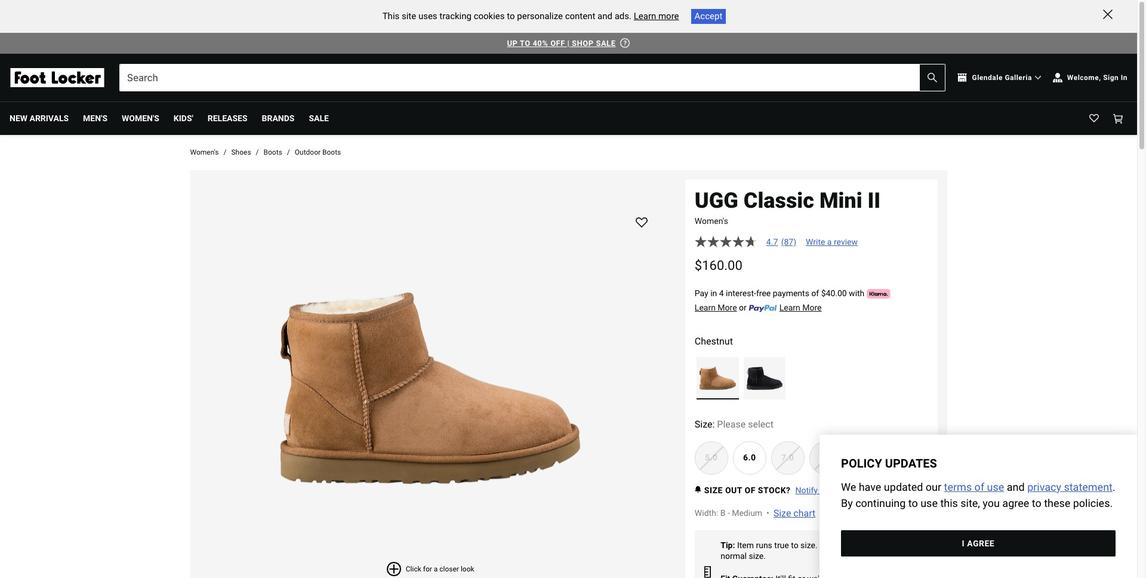 Task type: describe. For each thing, give the bounding box(es) containing it.
true
[[775, 540, 789, 550]]

1 boots from the left
[[264, 148, 282, 156]]

my favorites image
[[1090, 114, 1099, 123]]

agree
[[1003, 497, 1030, 509]]

welcome, sign in button
[[1068, 67, 1128, 88]]

1 vertical spatial size
[[774, 507, 792, 519]]

shoes
[[231, 148, 251, 156]]

width:
[[695, 508, 719, 518]]

content
[[565, 11, 596, 21]]

i agree button
[[842, 530, 1116, 557]]

$40.00
[[822, 288, 847, 298]]

9.0 button
[[848, 441, 881, 475]]

closer
[[440, 565, 459, 574]]

kids' button
[[174, 102, 193, 135]]

men's
[[83, 114, 108, 123]]

in
[[711, 288, 717, 298]]

more
[[659, 11, 679, 21]]

women's button
[[122, 102, 159, 135]]

ugg classic mini ii - image 1 of 5 enlarged image image
[[275, 233, 586, 543]]

2 / from the left
[[256, 148, 259, 156]]

i agree
[[963, 539, 995, 548]]

boots link
[[264, 145, 282, 161]]

these
[[1045, 497, 1071, 509]]

pay in 4 interest-free payments of $40.00 with
[[695, 288, 867, 298]]

10.0 button
[[886, 441, 920, 475]]

klarna image
[[867, 287, 891, 301]]

privacy
[[1028, 481, 1062, 493]]

8.0 button
[[810, 441, 843, 475]]

9.0
[[858, 453, 871, 462]]

sale
[[596, 39, 616, 47]]

arrivals
[[30, 114, 69, 123]]

learn more
[[780, 303, 822, 312]]

normal
[[721, 551, 747, 561]]

click
[[406, 565, 421, 574]]

welcome,
[[1068, 73, 1102, 82]]

up to 40% off | shop sale link
[[505, 33, 618, 54]]

0 vertical spatial use
[[988, 481, 1005, 493]]

1 / from the left
[[224, 148, 227, 156]]

foot locker logo links to the home page image
[[10, 68, 105, 87]]

item
[[737, 540, 754, 550]]

and inside cookie banner region
[[598, 11, 613, 21]]

accept button
[[691, 9, 726, 24]]

free
[[757, 288, 771, 298]]

statement
[[1065, 481, 1113, 493]]

a inside click for a closer look button
[[434, 565, 438, 574]]

ads.
[[615, 11, 632, 21]]

4
[[719, 288, 724, 298]]

agree
[[968, 539, 995, 548]]

7.0
[[782, 453, 795, 462]]

order
[[881, 540, 900, 550]]

mini
[[820, 188, 863, 213]]

policies.
[[1074, 497, 1113, 509]]

women's for women's / shoes / boots / outdoor boots
[[190, 148, 219, 156]]

policy
[[842, 456, 883, 471]]

sale button
[[309, 102, 329, 135]]

up
[[507, 39, 518, 47]]

toolbar inside primary element
[[10, 102, 793, 135]]

size out of stock? notify me when available
[[705, 485, 889, 495]]

releases link
[[208, 102, 248, 135]]

to down privacy
[[1033, 497, 1042, 509]]

more for learn more
[[803, 303, 822, 312]]

1 horizontal spatial of
[[812, 288, 819, 298]]

to inside cookie banner region
[[507, 11, 515, 21]]

chestnut
[[695, 336, 733, 347]]

1 learn more button from the left
[[695, 302, 737, 314]]

to down 'updated'
[[909, 497, 918, 509]]

your
[[903, 540, 919, 550]]

sale
[[309, 114, 329, 123]]

women's for women's
[[122, 114, 159, 123]]

this
[[941, 497, 959, 509]]

of inside we have updated our terms of use and privacy statement . by continuing to use this site, you agree to these policies.
[[975, 481, 985, 493]]

b
[[721, 508, 726, 518]]

|
[[568, 39, 570, 47]]

0 horizontal spatial use
[[921, 497, 938, 509]]

out
[[726, 485, 743, 495]]

shop
[[572, 39, 594, 47]]

close image
[[1104, 10, 1113, 19]]

glendale
[[972, 73, 1003, 82]]

sign
[[1104, 73, 1119, 82]]

to inside item runs true to size. we suggest you order your normal size.
[[791, 540, 799, 550]]

learn inside cookie banner region
[[634, 11, 656, 21]]

of inside 'size out of stock? notify me when available'
[[745, 485, 756, 495]]

tip:
[[721, 540, 735, 550]]

$160.00
[[695, 258, 743, 273]]

manage favorites - ugg classic mini ii image
[[636, 217, 648, 229]]

primary element
[[0, 102, 1138, 135]]

40%
[[533, 39, 548, 47]]

ugg
[[695, 188, 739, 213]]

outdoor boots link
[[295, 145, 341, 161]]

in
[[1121, 73, 1128, 82]]



Task type: vqa. For each thing, say whether or not it's contained in the screenshot.
the bottommost you
yes



Task type: locate. For each thing, give the bounding box(es) containing it.
color chestnut is selected element
[[695, 335, 928, 349]]

0 horizontal spatial of
[[745, 485, 756, 495]]

size. right true on the right bottom of page
[[801, 540, 818, 550]]

up to 40% off | shop sale
[[507, 39, 616, 47]]

2 horizontal spatial of
[[975, 481, 985, 493]]

our
[[926, 481, 942, 493]]

select
[[748, 418, 774, 430]]

and inside we have updated our terms of use and privacy statement . by continuing to use this site, you agree to these policies.
[[1007, 481, 1025, 493]]

updated
[[885, 481, 924, 493]]

and up agree
[[1007, 481, 1025, 493]]

updates
[[886, 456, 938, 471]]

write
[[806, 237, 826, 247]]

7.0 button
[[771, 441, 805, 475]]

cookies
[[474, 11, 505, 21]]

tab panel
[[695, 436, 928, 475]]

0 horizontal spatial a
[[434, 565, 438, 574]]

please
[[717, 418, 746, 430]]

0 vertical spatial you
[[983, 497, 1000, 509]]

use
[[988, 481, 1005, 493], [921, 497, 938, 509]]

glendale galleria
[[972, 73, 1032, 82]]

1 horizontal spatial you
[[983, 497, 1000, 509]]

boots right shoes
[[264, 148, 282, 156]]

5.0
[[705, 453, 718, 462]]

or
[[739, 303, 747, 312]]

0 vertical spatial and
[[598, 11, 613, 21]]

a right write
[[828, 237, 832, 247]]

2 vertical spatial women's
[[695, 216, 728, 225]]

1 horizontal spatial and
[[1007, 481, 1025, 493]]

/
[[224, 148, 227, 156], [256, 148, 259, 156], [287, 148, 290, 156]]

use down our
[[921, 497, 938, 509]]

0 horizontal spatial learn
[[634, 11, 656, 21]]

1 vertical spatial we
[[820, 540, 832, 550]]

brands button
[[262, 102, 295, 135]]

continuing
[[856, 497, 906, 509]]

0 horizontal spatial boots
[[264, 148, 282, 156]]

kids'
[[174, 114, 193, 123]]

when
[[834, 485, 854, 495]]

toolbar containing new arrivals
[[10, 102, 793, 135]]

galleria
[[1005, 73, 1032, 82]]

of right 'out'
[[745, 485, 756, 495]]

terms
[[945, 481, 972, 493]]

uses
[[419, 11, 437, 21]]

personalize
[[517, 11, 563, 21]]

outdoor
[[295, 148, 321, 156]]

1 horizontal spatial learn more button
[[780, 302, 822, 314]]

click for a closer look
[[406, 565, 475, 574]]

to right cookies
[[507, 11, 515, 21]]

1 horizontal spatial /
[[256, 148, 259, 156]]

releases
[[208, 114, 248, 123]]

learn down payments
[[780, 303, 801, 312]]

cart: 0 items image
[[1114, 114, 1123, 123]]

and left ads.
[[598, 11, 613, 21]]

more information about up to 40% off | shop sale promotion image
[[621, 38, 630, 48]]

a right for
[[434, 565, 438, 574]]

we inside item runs true to size. we suggest you order your normal size.
[[820, 540, 832, 550]]

•
[[767, 508, 770, 518]]

we up by
[[842, 481, 857, 493]]

interest-
[[726, 288, 757, 298]]

1 horizontal spatial we
[[842, 481, 857, 493]]

click for a closer look button
[[382, 557, 479, 578]]

size chart button
[[774, 506, 816, 521]]

item runs true to size. we suggest you order your normal size.
[[721, 540, 919, 561]]

0 horizontal spatial we
[[820, 540, 832, 550]]

learn for learn more or
[[695, 303, 716, 312]]

pay
[[695, 288, 709, 298]]

of up site,
[[975, 481, 985, 493]]

we inside we have updated our terms of use and privacy statement . by continuing to use this site, you agree to these policies.
[[842, 481, 857, 493]]

0 vertical spatial size.
[[801, 540, 818, 550]]

1 vertical spatial size.
[[749, 551, 766, 561]]

you
[[983, 497, 1000, 509], [866, 540, 879, 550]]

learn more button down in
[[695, 302, 737, 314]]

1 vertical spatial and
[[1007, 481, 1025, 493]]

new arrivals link
[[10, 102, 69, 135]]

boots
[[264, 148, 282, 156], [322, 148, 341, 156]]

search submit image
[[928, 73, 938, 82]]

we
[[842, 481, 857, 493], [820, 540, 832, 550]]

to right true on the right bottom of page
[[791, 540, 799, 550]]

(87)
[[781, 237, 797, 247]]

1 horizontal spatial size
[[774, 507, 792, 519]]

privacy banner region
[[820, 435, 1138, 578]]

by
[[842, 497, 853, 509]]

4.7
[[767, 237, 778, 247]]

ii
[[868, 188, 881, 213]]

suggest
[[834, 540, 864, 550]]

1 horizontal spatial women's
[[190, 148, 219, 156]]

0 horizontal spatial size
[[705, 485, 723, 495]]

write a review
[[806, 237, 858, 247]]

a
[[828, 237, 832, 247], [434, 565, 438, 574]]

0 vertical spatial a
[[828, 237, 832, 247]]

1 horizontal spatial use
[[988, 481, 1005, 493]]

tab panel containing 5.0
[[695, 436, 928, 475]]

we have updated our terms of use and privacy statement . by continuing to use this site, you agree to these policies.
[[842, 481, 1116, 509]]

women's inside primary element
[[122, 114, 159, 123]]

learn for learn more
[[780, 303, 801, 312]]

cookie banner region
[[0, 0, 1138, 33]]

boots right outdoor
[[322, 148, 341, 156]]

look
[[461, 565, 475, 574]]

more for learn more or
[[718, 303, 737, 312]]

learn more button down payments
[[780, 302, 822, 314]]

1 vertical spatial use
[[921, 497, 938, 509]]

0 horizontal spatial women's
[[122, 114, 159, 123]]

men's button
[[83, 102, 108, 135]]

width: b - medium • size chart
[[695, 507, 816, 519]]

None search field
[[119, 64, 946, 91]]

new
[[10, 114, 27, 123]]

8.0
[[820, 453, 833, 462]]

0 horizontal spatial learn more button
[[695, 302, 737, 314]]

you left 'order'
[[866, 540, 879, 550]]

women's inside ugg classic mini ii women's
[[695, 216, 728, 225]]

for
[[423, 565, 432, 574]]

Search search field
[[120, 64, 946, 91]]

review
[[834, 237, 858, 247]]

size right •
[[774, 507, 792, 519]]

learn more button
[[695, 302, 737, 314], [780, 302, 822, 314]]

1 horizontal spatial boots
[[322, 148, 341, 156]]

size left 'out'
[[705, 485, 723, 495]]

learn down pay at the right of page
[[695, 303, 716, 312]]

accept
[[695, 11, 723, 21]]

/ right boots link
[[287, 148, 290, 156]]

1 vertical spatial you
[[866, 540, 879, 550]]

size inside 'size out of stock? notify me when available'
[[705, 485, 723, 495]]

2 horizontal spatial learn
[[780, 303, 801, 312]]

i
[[963, 539, 965, 548]]

of left $40.00 on the right of the page
[[812, 288, 819, 298]]

policy updates
[[842, 456, 938, 471]]

1 vertical spatial women's
[[190, 148, 219, 156]]

you right site,
[[983, 497, 1000, 509]]

more down payments
[[803, 303, 822, 312]]

2 horizontal spatial /
[[287, 148, 290, 156]]

more down "4"
[[718, 303, 737, 312]]

2 horizontal spatial women's
[[695, 216, 728, 225]]

0 horizontal spatial size.
[[749, 551, 766, 561]]

this
[[383, 11, 400, 21]]

2 more from the left
[[803, 303, 822, 312]]

ugg classic mini ii women's
[[695, 188, 881, 225]]

0 vertical spatial size
[[705, 485, 723, 495]]

chestnut image
[[697, 357, 739, 399]]

learn right ads.
[[634, 11, 656, 21]]

medium
[[732, 508, 763, 518]]

0 horizontal spatial and
[[598, 11, 613, 21]]

women's down the ugg
[[695, 216, 728, 225]]

1 horizontal spatial size.
[[801, 540, 818, 550]]

notify
[[796, 485, 818, 495]]

0 horizontal spatial more
[[718, 303, 737, 312]]

brands
[[262, 114, 295, 123]]

notify me when available button
[[796, 484, 889, 497]]

to
[[507, 11, 515, 21], [909, 497, 918, 509], [1033, 497, 1042, 509], [791, 540, 799, 550]]

/ left boots link
[[256, 148, 259, 156]]

1 horizontal spatial a
[[828, 237, 832, 247]]

toolbar
[[10, 102, 793, 135]]

off
[[551, 39, 565, 47]]

chart
[[794, 507, 816, 519]]

me
[[820, 485, 832, 495]]

you inside item runs true to size. we suggest you order your normal size.
[[866, 540, 879, 550]]

learn inside learn more button
[[780, 303, 801, 312]]

and
[[598, 11, 613, 21], [1007, 481, 1025, 493]]

3 / from the left
[[287, 148, 290, 156]]

learn more or
[[695, 303, 749, 312]]

size. down 'runs'
[[749, 551, 766, 561]]

site
[[402, 11, 416, 21]]

4.7 (87)
[[767, 237, 797, 247]]

2 boots from the left
[[322, 148, 341, 156]]

welcome, sign in
[[1068, 73, 1128, 82]]

0 vertical spatial we
[[842, 481, 857, 493]]

1 more from the left
[[718, 303, 737, 312]]

write a review button
[[806, 237, 858, 247]]

women's left shoes
[[190, 148, 219, 156]]

1 horizontal spatial learn
[[695, 303, 716, 312]]

glendale galleria button
[[958, 67, 1041, 88]]

shoes link
[[231, 145, 251, 161]]

black image
[[744, 357, 786, 399]]

0 horizontal spatial you
[[866, 540, 879, 550]]

runs
[[756, 540, 773, 550]]

women's left kids'
[[122, 114, 159, 123]]

classic
[[744, 188, 815, 213]]

1 vertical spatial a
[[434, 565, 438, 574]]

10.0
[[894, 453, 912, 462]]

use up agree
[[988, 481, 1005, 493]]

tracking
[[440, 11, 472, 21]]

-
[[728, 508, 730, 518]]

we left suggest
[[820, 540, 832, 550]]

privacy statement link
[[1028, 481, 1113, 493]]

2 learn more button from the left
[[780, 302, 822, 314]]

you inside we have updated our terms of use and privacy statement . by continuing to use this site, you agree to these policies.
[[983, 497, 1000, 509]]

paypal image
[[749, 301, 778, 315]]

size:
[[695, 418, 715, 430]]

0 vertical spatial women's
[[122, 114, 159, 123]]

0 horizontal spatial /
[[224, 148, 227, 156]]

/ left shoes
[[224, 148, 227, 156]]

payments
[[773, 288, 810, 298]]

1 horizontal spatial more
[[803, 303, 822, 312]]



